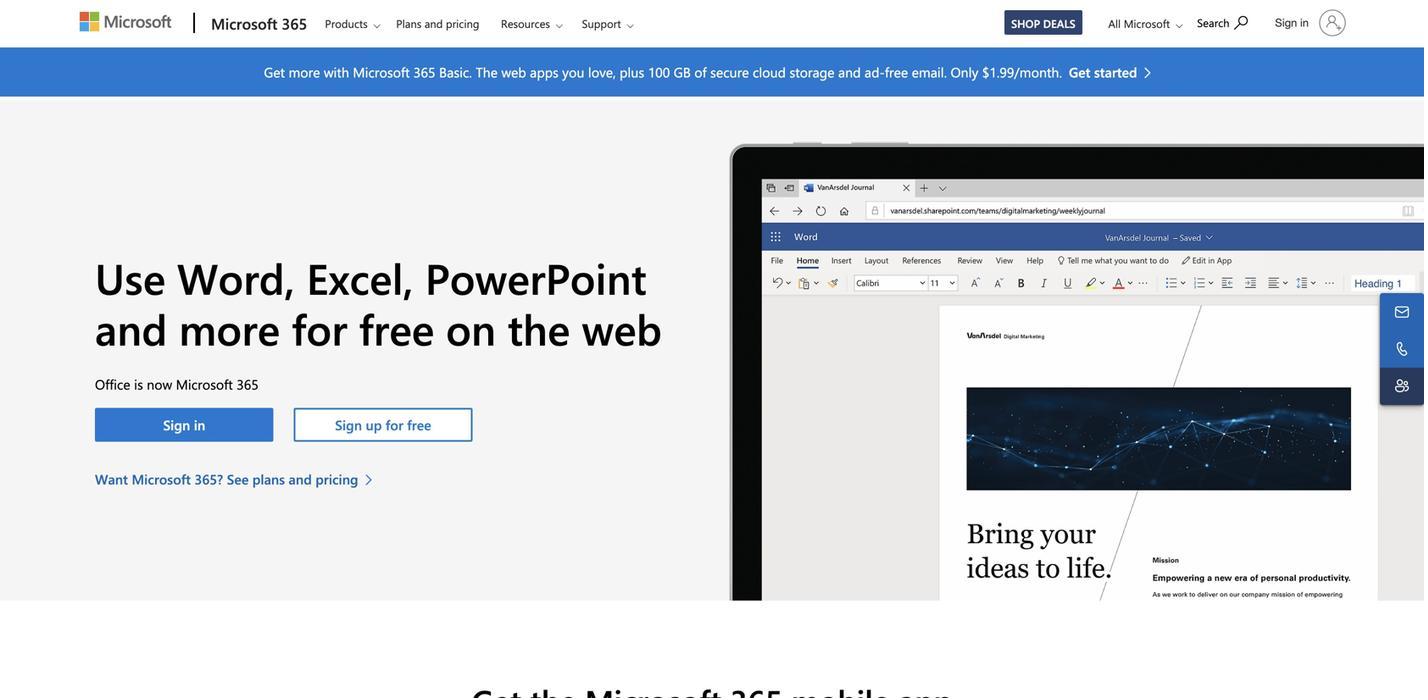 Task type: locate. For each thing, give the bounding box(es) containing it.
1 vertical spatial sign in link
[[95, 408, 274, 442]]

more inside use word, excel, powerpoint and more for free on the web
[[179, 300, 280, 356]]

and up is
[[95, 300, 167, 356]]

365
[[282, 13, 307, 33], [413, 63, 435, 81], [237, 375, 258, 393]]

you
[[562, 63, 584, 81]]

free left email.
[[885, 63, 908, 81]]

storage
[[790, 63, 835, 81]]

1 get from the left
[[264, 63, 285, 81]]

microsoft 365 link
[[203, 1, 312, 47]]

more left with
[[289, 63, 320, 81]]

apps
[[530, 63, 559, 81]]

get
[[264, 63, 285, 81], [1069, 63, 1090, 81]]

in down "office is now microsoft 365"
[[194, 416, 205, 434]]

pricing up basic.
[[446, 16, 479, 31]]

0 vertical spatial web
[[501, 63, 526, 81]]

sign in right the search search box
[[1275, 16, 1309, 29]]

0 horizontal spatial sign in
[[163, 416, 205, 434]]

1 vertical spatial web
[[582, 300, 662, 356]]

products
[[325, 16, 368, 31]]

and inside use word, excel, powerpoint and more for free on the web
[[95, 300, 167, 356]]

0 vertical spatial sign in
[[1275, 16, 1309, 29]]

resources
[[501, 16, 550, 31]]

in
[[1300, 16, 1309, 29], [194, 416, 205, 434]]

more
[[289, 63, 320, 81], [179, 300, 280, 356]]

pricing
[[446, 16, 479, 31], [316, 470, 358, 488]]

sign
[[1275, 16, 1297, 29], [163, 416, 190, 434], [335, 416, 362, 434]]

1 horizontal spatial in
[[1300, 16, 1309, 29]]

use word, excel, powerpoint and more for free on the web
[[95, 249, 662, 356]]

1 vertical spatial in
[[194, 416, 205, 434]]

1 vertical spatial more
[[179, 300, 280, 356]]

search
[[1197, 15, 1230, 30]]

1 horizontal spatial sign
[[335, 416, 362, 434]]

and right plans
[[289, 470, 312, 488]]

365 for get more with microsoft 365 basic. the web apps you love, plus 100 gb of secure cloud storage and ad-free email. only $1.99/month. get started
[[413, 63, 435, 81]]

0 horizontal spatial more
[[179, 300, 280, 356]]

web
[[501, 63, 526, 81], [582, 300, 662, 356]]

1 vertical spatial free
[[359, 300, 434, 356]]

want microsoft 365? see plans and pricing link
[[95, 469, 381, 489]]

all microsoft
[[1108, 16, 1170, 31]]

0 horizontal spatial in
[[194, 416, 205, 434]]

basic.
[[439, 63, 472, 81]]

sign up for free link
[[294, 408, 472, 442]]

powerpoint
[[425, 249, 647, 306]]

the
[[476, 63, 498, 81]]

0 horizontal spatial pricing
[[316, 470, 358, 488]]

sign left up
[[335, 416, 362, 434]]

2 vertical spatial free
[[407, 416, 431, 434]]

sign in down "office is now microsoft 365"
[[163, 416, 205, 434]]

0 horizontal spatial for
[[292, 300, 347, 356]]

0 horizontal spatial sign in link
[[95, 408, 274, 442]]

1 horizontal spatial web
[[582, 300, 662, 356]]

plus
[[620, 63, 644, 81]]

1 vertical spatial for
[[386, 416, 403, 434]]

more up "office is now microsoft 365"
[[179, 300, 280, 356]]

microsoft
[[211, 13, 278, 33], [1124, 16, 1170, 31], [353, 63, 410, 81], [176, 375, 233, 393], [132, 470, 191, 488]]

0 horizontal spatial get
[[264, 63, 285, 81]]

want microsoft 365? see plans and pricing
[[95, 470, 358, 488]]

1 vertical spatial pricing
[[316, 470, 358, 488]]

shop deals link
[[1004, 9, 1083, 36]]

free inside use word, excel, powerpoint and more for free on the web
[[359, 300, 434, 356]]

sign down "office is now microsoft 365"
[[163, 416, 190, 434]]

$1.99/month.
[[982, 63, 1062, 81]]

with
[[324, 63, 349, 81]]

Search search field
[[1189, 3, 1265, 41]]

0 vertical spatial in
[[1300, 16, 1309, 29]]

free
[[885, 63, 908, 81], [359, 300, 434, 356], [407, 416, 431, 434]]

0 horizontal spatial web
[[501, 63, 526, 81]]

sign in
[[1275, 16, 1309, 29], [163, 416, 205, 434]]

office is now microsoft 365
[[95, 375, 258, 393]]

1 vertical spatial 365
[[413, 63, 435, 81]]

1 horizontal spatial more
[[289, 63, 320, 81]]

0 vertical spatial for
[[292, 300, 347, 356]]

0 vertical spatial more
[[289, 63, 320, 81]]

sign right the search search box
[[1275, 16, 1297, 29]]

0 vertical spatial free
[[885, 63, 908, 81]]

only
[[951, 63, 978, 81]]

started
[[1094, 63, 1137, 81]]

2 horizontal spatial 365
[[413, 63, 435, 81]]

in right the search search box
[[1300, 16, 1309, 29]]

1 horizontal spatial get
[[1069, 63, 1090, 81]]

0 vertical spatial pricing
[[446, 16, 479, 31]]

resources button
[[490, 1, 576, 46]]

2 vertical spatial 365
[[237, 375, 258, 393]]

free left on
[[359, 300, 434, 356]]

and
[[425, 16, 443, 31], [838, 63, 861, 81], [95, 300, 167, 356], [289, 470, 312, 488]]

0 horizontal spatial 365
[[237, 375, 258, 393]]

plans and pricing
[[396, 16, 479, 31]]

for
[[292, 300, 347, 356], [386, 416, 403, 434]]

plans
[[396, 16, 422, 31]]

0 horizontal spatial sign
[[163, 416, 190, 434]]

get down microsoft 365
[[264, 63, 285, 81]]

ad-
[[865, 63, 885, 81]]

sign in link
[[1265, 3, 1353, 43], [95, 408, 274, 442]]

all microsoft button
[[1095, 1, 1188, 46]]

free right up
[[407, 416, 431, 434]]

1 horizontal spatial pricing
[[446, 16, 479, 31]]

pricing right plans
[[316, 470, 358, 488]]

microsoft 365
[[211, 13, 307, 33]]

1 horizontal spatial sign in link
[[1265, 3, 1353, 43]]

excel,
[[307, 249, 413, 306]]

get left the started
[[1069, 63, 1090, 81]]

1 horizontal spatial for
[[386, 416, 403, 434]]

0 vertical spatial 365
[[282, 13, 307, 33]]



Task type: describe. For each thing, give the bounding box(es) containing it.
get more with microsoft 365 basic. the web apps you love, plus 100 gb of secure cloud storage and ad-free email. only $1.99/month. get started
[[264, 63, 1137, 81]]

0 vertical spatial sign in link
[[1265, 3, 1353, 43]]

get started link
[[1069, 62, 1160, 82]]

shop deals
[[1011, 16, 1076, 31]]

products button
[[314, 1, 394, 46]]

1 horizontal spatial 365
[[282, 13, 307, 33]]

secure
[[710, 63, 749, 81]]

plans
[[252, 470, 285, 488]]

is
[[134, 375, 143, 393]]

sign for sign up for free link
[[335, 416, 362, 434]]

365 for office is now microsoft 365
[[237, 375, 258, 393]]

support
[[582, 16, 621, 31]]

cloud
[[753, 63, 786, 81]]

now
[[147, 375, 172, 393]]

word,
[[177, 249, 295, 306]]

email.
[[912, 63, 947, 81]]

1 horizontal spatial sign in
[[1275, 16, 1309, 29]]

for inside use word, excel, powerpoint and more for free on the web
[[292, 300, 347, 356]]

the
[[508, 300, 570, 356]]

support button
[[571, 1, 647, 46]]

100
[[648, 63, 670, 81]]

sign for the bottommost sign in link
[[163, 416, 190, 434]]

use
[[95, 249, 166, 306]]

a computer screen showing a resume being created in word on the web. image
[[712, 141, 1424, 601]]

gb
[[674, 63, 691, 81]]

want
[[95, 470, 128, 488]]

and right the 'plans'
[[425, 16, 443, 31]]

all
[[1108, 16, 1121, 31]]

2 get from the left
[[1069, 63, 1090, 81]]

on
[[446, 300, 496, 356]]

shop
[[1011, 16, 1040, 31]]

love,
[[588, 63, 616, 81]]

2 horizontal spatial sign
[[1275, 16, 1297, 29]]

deals
[[1043, 16, 1076, 31]]

plans and pricing link
[[389, 1, 487, 42]]

microsoft inside dropdown button
[[1124, 16, 1170, 31]]

1 vertical spatial sign in
[[163, 416, 205, 434]]

365?
[[194, 470, 223, 488]]

see
[[227, 470, 249, 488]]

office
[[95, 375, 130, 393]]

microsoft image
[[80, 12, 171, 31]]

of
[[694, 63, 707, 81]]

web inside use word, excel, powerpoint and more for free on the web
[[582, 300, 662, 356]]

sign up for free
[[335, 416, 431, 434]]

search button
[[1190, 3, 1255, 41]]

and left ad-
[[838, 63, 861, 81]]

up
[[366, 416, 382, 434]]



Task type: vqa. For each thing, say whether or not it's contained in the screenshot.
the buy and download BUTTON
no



